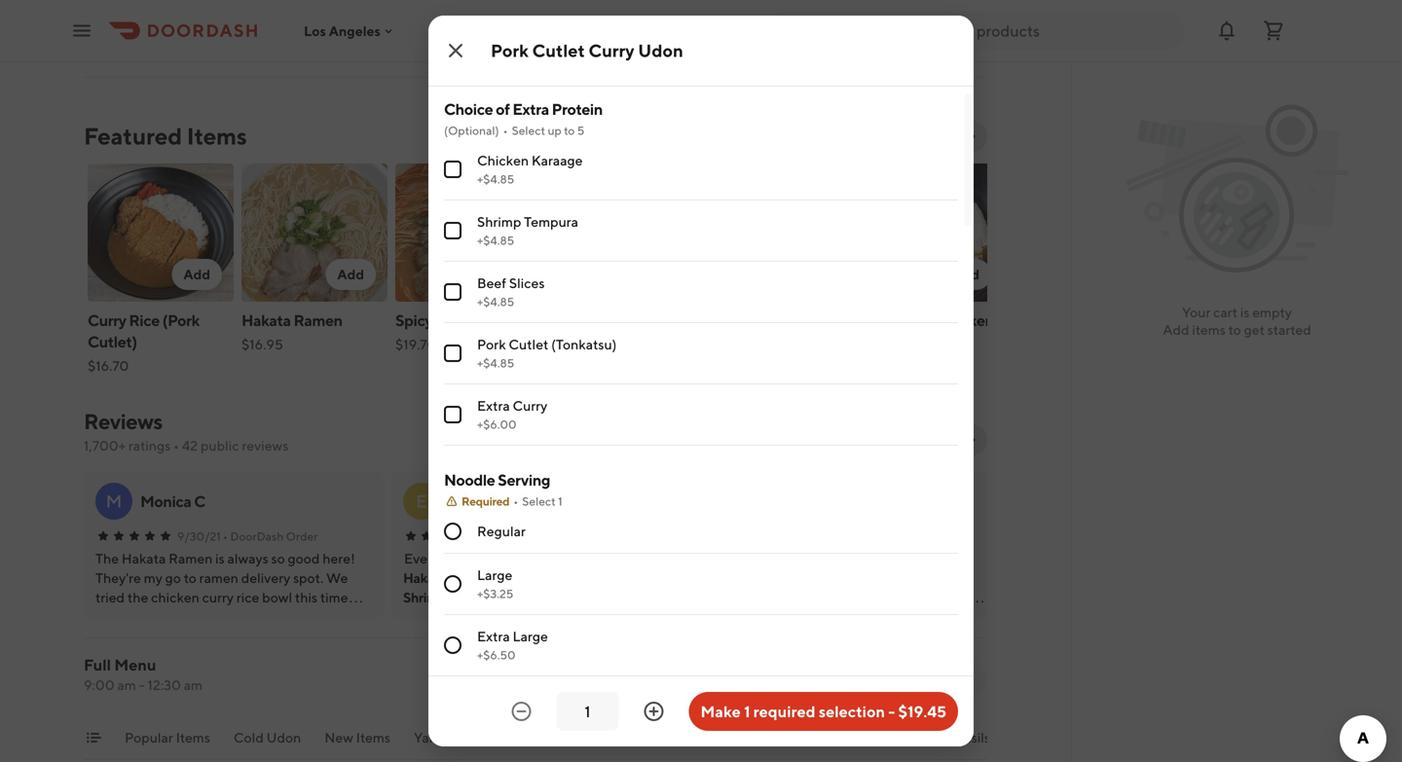 Task type: describe. For each thing, give the bounding box(es) containing it.
curry rice (chicken karaage) image
[[857, 164, 1004, 302]]

large +$3.25
[[477, 568, 514, 601]]

cutlet)
[[88, 333, 137, 351]]

- for 12:30
[[139, 678, 145, 694]]

12:30
[[148, 678, 181, 694]]

+$4.85 inside pork cutlet (tonkatsu) +$4.85
[[477, 357, 515, 370]]

shrimp inside hakata ramen shrimp and pork wonton
[[403, 590, 447, 606]]

• inside reviews 1,700+ ratings • 42 public reviews
[[173, 438, 179, 454]]

curry inside "curry rice (chicken karaage)"
[[857, 311, 896, 330]]

4 add button from the left
[[942, 259, 992, 290]]

9:00
[[84, 678, 115, 694]]

noodle serving
[[444, 471, 551, 490]]

hakata for hakata ramen $16.95
[[242, 311, 291, 330]]

Regular radio
[[444, 523, 462, 541]]

reviews 1,700+ ratings • 42 public reviews
[[84, 409, 289, 454]]

utensils
[[941, 730, 991, 746]]

notification bell image
[[1216, 19, 1239, 42]]

select inside noodle serving group
[[522, 495, 556, 509]]

(optional)
[[444, 124, 499, 137]]

add review
[[810, 432, 887, 448]]

hakata ramen button
[[403, 569, 492, 588]]

chicken karaage +$4.85
[[477, 152, 583, 186]]

serving
[[498, 471, 551, 490]]

curry inside extra curry +$6.00
[[513, 398, 548, 414]]

your cart is empty add items to get started
[[1164, 304, 1312, 338]]

c
[[194, 493, 206, 511]]

make 1 required selection - $19.45
[[701, 703, 947, 721]]

curry inside curry rice (pork cutlet) $16.70
[[88, 311, 126, 330]]

+$6.00
[[477, 418, 517, 432]]

pork cutlet curry udon image
[[550, 164, 696, 302]]

empty
[[1253, 304, 1293, 321]]

to inside choice of extra protein (optional) • select up to 5
[[564, 124, 575, 137]]

regular
[[477, 524, 526, 540]]

noodle serving group
[[444, 470, 959, 677]]

pork inside pork cutlet (tonkatsu) +$4.85
[[477, 337, 506, 353]]

featured items heading
[[84, 121, 247, 152]]

add for curry rice (chicken karaage)
[[953, 266, 980, 283]]

$19.45
[[899, 703, 947, 721]]

cutlet for pork cutlet curry udon "dialog"
[[533, 40, 585, 61]]

ramen inside the spicy hakata ramen $19.70
[[488, 311, 537, 330]]

is
[[1241, 304, 1250, 321]]

beverages
[[748, 730, 813, 746]]

spicy
[[396, 311, 433, 330]]

your
[[1183, 304, 1211, 321]]

popular items button
[[125, 729, 210, 760]]

karaage)
[[857, 333, 920, 351]]

noodles
[[484, 730, 537, 746]]

udon for the pork cutlet curry udon button
[[550, 333, 588, 351]]

extra for extra curry
[[477, 398, 510, 414]]

los
[[304, 23, 326, 39]]

reviews link
[[84, 409, 162, 435]]

menu
[[114, 656, 156, 675]]

$19.70
[[396, 337, 437, 353]]

pork cutlet (tonkatsu) +$4.85
[[477, 337, 617, 370]]

Item Search search field
[[707, 669, 972, 691]]

and inside button
[[915, 730, 938, 746]]

e
[[416, 491, 428, 512]]

popular
[[125, 730, 173, 746]]

beverages button
[[748, 729, 813, 760]]

monica
[[140, 493, 191, 511]]

add inside your cart is empty add items to get started
[[1164, 322, 1190, 338]]

condiments
[[836, 730, 912, 746]]

- for $19.45
[[889, 703, 896, 721]]

get
[[1245, 322, 1266, 338]]

ramen for hakata ramen shrimp and pork wonton
[[449, 570, 492, 587]]

angeles
[[329, 23, 381, 39]]

sides button
[[611, 729, 644, 760]]

next button of carousel image
[[965, 129, 980, 144]]

condiments and utensils
[[836, 730, 991, 746]]

choice of extra protein group
[[444, 98, 959, 446]]

pork cutlet curry udon button
[[546, 160, 700, 388]]

cutlet inside pork cutlet (tonkatsu) +$4.85
[[509, 337, 549, 353]]

5
[[578, 124, 585, 137]]

2 am from the left
[[184, 678, 203, 694]]

previous image
[[926, 433, 941, 448]]

reviews
[[84, 409, 162, 435]]

large inside large +$3.25
[[477, 568, 513, 584]]

hakata ramen image
[[242, 164, 388, 302]]

add inside add review button
[[810, 432, 837, 448]]

9/11/23
[[485, 530, 525, 544]]

p
[[486, 493, 496, 511]]

required
[[754, 703, 816, 721]]

add button for rice
[[172, 259, 222, 290]]

add for hakata ramen
[[338, 266, 364, 283]]

decrease quantity by 1 image
[[510, 701, 533, 724]]

yakitori
[[414, 730, 461, 746]]

erika p
[[448, 493, 496, 511]]

extra large +$6.50
[[477, 629, 548, 663]]

full menu 9:00 am - 12:30 am
[[84, 656, 203, 694]]

make 1 required selection - $19.45 button
[[689, 693, 959, 732]]

protein
[[552, 100, 603, 118]]

noodle
[[444, 471, 495, 490]]

condiments and utensils button
[[836, 729, 991, 760]]

curry inside the pork cutlet curry udon button
[[631, 311, 670, 330]]

satsuma
[[703, 311, 763, 330]]

choice of extra protein (optional) • select up to 5
[[444, 100, 603, 137]]

add button for ramen
[[326, 259, 376, 290]]

add button for hakata
[[480, 259, 530, 290]]

large inside extra large +$6.50
[[513, 629, 548, 645]]

featured
[[84, 122, 182, 150]]

1,700+
[[84, 438, 126, 454]]

pork cutlet curry udon dialog
[[429, 0, 974, 747]]

chicken
[[477, 152, 529, 169]]

(tonkatsu)
[[552, 337, 617, 353]]

shrimp tempura +$4.85
[[477, 214, 579, 247]]

new items button
[[325, 729, 391, 760]]

cold
[[234, 730, 264, 746]]



Task type: vqa. For each thing, say whether or not it's contained in the screenshot.
Select in choice of extra protein (optional) • select up to 5
yes



Task type: locate. For each thing, give the bounding box(es) containing it.
items inside button
[[356, 730, 391, 746]]

cutlet for the pork cutlet curry udon button
[[584, 311, 629, 330]]

ramen down hakata ramen image
[[294, 311, 343, 330]]

rice inside "curry rice (chicken karaage)"
[[899, 311, 929, 330]]

monica c
[[140, 493, 206, 511]]

1 horizontal spatial -
[[889, 703, 896, 721]]

rice
[[129, 311, 160, 330], [899, 311, 929, 330], [560, 730, 588, 746]]

2 vertical spatial cutlet
[[509, 337, 549, 353]]

curry rice (pork cutlet) $16.70
[[88, 311, 200, 374]]

1 horizontal spatial and
[[915, 730, 938, 746]]

udon inside "dialog"
[[638, 40, 684, 61]]

- inside "full menu 9:00 am - 12:30 am"
[[139, 678, 145, 694]]

to
[[564, 124, 575, 137], [1229, 322, 1242, 338]]

cutlet up the "protein"
[[533, 40, 585, 61]]

None checkbox
[[444, 161, 462, 178], [444, 345, 462, 362], [444, 161, 462, 178], [444, 345, 462, 362]]

am
[[117, 678, 136, 694], [184, 678, 203, 694]]

add up (chicken
[[953, 266, 980, 283]]

add button up (pork
[[172, 259, 222, 290]]

extra inside extra large +$6.50
[[477, 629, 510, 645]]

42
[[182, 438, 198, 454]]

• down of
[[503, 124, 508, 137]]

order
[[286, 530, 318, 544]]

hakata up $16.95
[[242, 311, 291, 330]]

+$4.85 down chicken
[[477, 172, 515, 186]]

• inside choice of extra protein (optional) • select up to 5
[[503, 124, 508, 137]]

rice for cutlet)
[[129, 311, 160, 330]]

1 vertical spatial extra
[[477, 398, 510, 414]]

1 vertical spatial 1
[[744, 703, 751, 721]]

3 add button from the left
[[480, 259, 530, 290]]

2 vertical spatial extra
[[477, 629, 510, 645]]

0 vertical spatial and
[[449, 590, 472, 606]]

toppings
[[668, 730, 724, 746]]

tempura
[[524, 214, 579, 230]]

1 vertical spatial cutlet
[[584, 311, 629, 330]]

0 vertical spatial cutlet
[[533, 40, 585, 61]]

0 horizontal spatial and
[[449, 590, 472, 606]]

$16.95
[[242, 337, 283, 353]]

curry rice (pork cutlet) image
[[88, 164, 234, 302]]

1 horizontal spatial 1
[[744, 703, 751, 721]]

cutlet up (tonkatsu)
[[584, 311, 629, 330]]

+$4.85 for chicken
[[477, 172, 515, 186]]

rice up karaage)
[[899, 311, 929, 330]]

0 vertical spatial to
[[564, 124, 575, 137]]

items
[[1193, 322, 1226, 338]]

make
[[701, 703, 741, 721]]

hakata inside "hakata ramen $16.95"
[[242, 311, 291, 330]]

extra up +$6.50
[[477, 629, 510, 645]]

items inside heading
[[187, 122, 247, 150]]

satsuma ramen image
[[703, 164, 850, 302]]

+$4.85 inside shrimp tempura +$4.85
[[477, 234, 515, 247]]

+$3.25
[[477, 588, 514, 601]]

curry left satsuma
[[631, 311, 670, 330]]

add for curry rice (pork cutlet)
[[184, 266, 210, 283]]

to inside your cart is empty add items to get started
[[1229, 322, 1242, 338]]

extra inside extra curry +$6.00
[[477, 398, 510, 414]]

cutlet inside button
[[584, 311, 629, 330]]

+$4.85 for beef
[[477, 295, 515, 309]]

None radio
[[444, 576, 462, 593], [444, 637, 462, 655], [444, 576, 462, 593], [444, 637, 462, 655]]

add down 'your'
[[1164, 322, 1190, 338]]

beef slices +$4.85
[[477, 275, 545, 309]]

cutlet left (tonkatsu)
[[509, 337, 549, 353]]

pork down beef slices +$4.85
[[477, 337, 506, 353]]

reviews
[[242, 438, 289, 454]]

ramen down beef slices +$4.85
[[488, 311, 537, 330]]

1 vertical spatial to
[[1229, 322, 1242, 338]]

pork cutlet curry udon inside "dialog"
[[491, 40, 684, 61]]

karaage
[[532, 152, 583, 169]]

0 horizontal spatial am
[[117, 678, 136, 694]]

ramen for satsuma ramen
[[766, 311, 815, 330]]

select left up
[[512, 124, 546, 137]]

2 horizontal spatial udon
[[638, 40, 684, 61]]

1 vertical spatial select
[[522, 495, 556, 509]]

shrimp inside shrimp tempura +$4.85
[[477, 214, 522, 230]]

pork right close pork cutlet curry udon icon
[[491, 40, 529, 61]]

• inside noodle serving group
[[514, 495, 519, 509]]

up
[[548, 124, 562, 137]]

ramen right satsuma
[[766, 311, 815, 330]]

selection
[[819, 703, 886, 721]]

• right 9/30/21
[[223, 530, 228, 544]]

extra inside choice of extra protein (optional) • select up to 5
[[513, 100, 549, 118]]

• left 42
[[173, 438, 179, 454]]

popular items
[[125, 730, 210, 746]]

- left $19.45
[[889, 703, 896, 721]]

shrimp left tempura
[[477, 214, 522, 230]]

None checkbox
[[444, 222, 462, 240], [444, 284, 462, 301], [444, 406, 462, 424], [444, 222, 462, 240], [444, 284, 462, 301], [444, 406, 462, 424]]

0 vertical spatial udon
[[638, 40, 684, 61]]

1 vertical spatial large
[[513, 629, 548, 645]]

1 +$4.85 from the top
[[477, 172, 515, 186]]

extra curry +$6.00
[[477, 398, 548, 432]]

extra up +$6.00
[[477, 398, 510, 414]]

add
[[184, 266, 210, 283], [338, 266, 364, 283], [491, 266, 518, 283], [953, 266, 980, 283], [1164, 322, 1190, 338], [810, 432, 837, 448]]

ramen up shrimp and pork wonton button
[[449, 570, 492, 587]]

0 vertical spatial extra
[[513, 100, 549, 118]]

pork cutlet curry udon inside button
[[550, 311, 670, 351]]

spicy hakata ramen $19.70
[[396, 311, 537, 353]]

$16.70
[[88, 358, 129, 374]]

large up +$6.50
[[513, 629, 548, 645]]

rice down current quantity is 1 number field
[[560, 730, 588, 746]]

hakata ramen $16.95
[[242, 311, 343, 353]]

4 +$4.85 from the top
[[477, 357, 515, 370]]

- inside button
[[889, 703, 896, 721]]

rice button
[[560, 729, 588, 760]]

featured items
[[84, 122, 247, 150]]

doordash
[[230, 530, 284, 544]]

spicy hakata ramen image
[[396, 164, 542, 302]]

1 add button from the left
[[172, 259, 222, 290]]

and inside hakata ramen shrimp and pork wonton
[[449, 590, 472, 606]]

add down shrimp tempura +$4.85
[[491, 266, 518, 283]]

los angeles
[[304, 23, 381, 39]]

large
[[477, 568, 513, 584], [513, 629, 548, 645]]

hakata inside the spicy hakata ramen $19.70
[[436, 311, 485, 330]]

1 vertical spatial and
[[915, 730, 938, 746]]

+$4.85 inside chicken karaage +$4.85
[[477, 172, 515, 186]]

0 horizontal spatial to
[[564, 124, 575, 137]]

new items
[[325, 730, 391, 746]]

udon for pork cutlet curry udon "dialog"
[[638, 40, 684, 61]]

new
[[325, 730, 354, 746]]

curry up 'cutlet)'
[[88, 311, 126, 330]]

Current quantity is 1 number field
[[569, 701, 607, 723]]

add button up (chicken
[[942, 259, 992, 290]]

0 vertical spatial 1
[[558, 495, 563, 509]]

cart
[[1214, 304, 1238, 321]]

full
[[84, 656, 111, 675]]

udon
[[638, 40, 684, 61], [550, 333, 588, 351], [267, 730, 301, 746]]

shrimp down hakata ramen button
[[403, 590, 447, 606]]

add button up "hakata ramen $16.95"
[[326, 259, 376, 290]]

choice
[[444, 100, 493, 118]]

rice for karaage)
[[899, 311, 929, 330]]

+$4.85 inside beef slices +$4.85
[[477, 295, 515, 309]]

am right 12:30
[[184, 678, 203, 694]]

rice left (pork
[[129, 311, 160, 330]]

add button
[[172, 259, 222, 290], [326, 259, 376, 290], [480, 259, 530, 290], [942, 259, 992, 290]]

large up the +$3.25 on the left of page
[[477, 568, 513, 584]]

add left review
[[810, 432, 837, 448]]

wonton
[[504, 590, 554, 606]]

0 vertical spatial -
[[139, 678, 145, 694]]

1 vertical spatial -
[[889, 703, 896, 721]]

ramen
[[294, 311, 343, 330], [488, 311, 537, 330], [766, 311, 815, 330], [449, 570, 492, 587]]

-
[[139, 678, 145, 694], [889, 703, 896, 721]]

hakata
[[242, 311, 291, 330], [436, 311, 485, 330], [403, 570, 447, 587]]

ramen inside hakata ramen shrimp and pork wonton
[[449, 570, 492, 587]]

to left 5
[[564, 124, 575, 137]]

pork cutlet curry udon
[[491, 40, 684, 61], [550, 311, 670, 351]]

select down serving at the left bottom of page
[[522, 495, 556, 509]]

shrimp and pork wonton button
[[403, 588, 554, 608]]

noodles button
[[484, 729, 537, 760]]

2 vertical spatial udon
[[267, 730, 301, 746]]

0 items, open order cart image
[[1263, 19, 1286, 42]]

• down serving at the left bottom of page
[[514, 495, 519, 509]]

am down menu
[[117, 678, 136, 694]]

0 vertical spatial large
[[477, 568, 513, 584]]

1 vertical spatial shrimp
[[403, 590, 447, 606]]

0 vertical spatial pork cutlet curry udon
[[491, 40, 684, 61]]

hakata for hakata ramen shrimp and pork wonton
[[403, 570, 447, 587]]

3 +$4.85 from the top
[[477, 295, 515, 309]]

hakata down regular option
[[403, 570, 447, 587]]

review
[[840, 432, 887, 448]]

satsuma ramen
[[703, 311, 815, 330]]

beef
[[477, 275, 507, 291]]

2 horizontal spatial rice
[[899, 311, 929, 330]]

+$4.85 up beef
[[477, 234, 515, 247]]

pork inside button
[[550, 311, 581, 330]]

extra for extra large
[[477, 629, 510, 645]]

started
[[1268, 322, 1312, 338]]

close pork cutlet curry udon image
[[444, 39, 468, 62]]

cold udon button
[[234, 729, 301, 760]]

open menu image
[[70, 19, 94, 42]]

1 horizontal spatial to
[[1229, 322, 1242, 338]]

0 vertical spatial select
[[512, 124, 546, 137]]

hakata ramen shrimp and pork wonton
[[403, 570, 554, 606]]

erika
[[448, 493, 483, 511]]

hakata right 'spicy' at the top of page
[[436, 311, 485, 330]]

1 horizontal spatial am
[[184, 678, 203, 694]]

cutlet
[[533, 40, 585, 61], [584, 311, 629, 330], [509, 337, 549, 353]]

(pork
[[162, 311, 200, 330]]

9/30/21
[[177, 530, 221, 544]]

items inside button
[[176, 730, 210, 746]]

add up (pork
[[184, 266, 210, 283]]

1 horizontal spatial udon
[[550, 333, 588, 351]]

add button down shrimp tempura +$4.85
[[480, 259, 530, 290]]

0 horizontal spatial -
[[139, 678, 145, 694]]

2 +$4.85 from the top
[[477, 234, 515, 247]]

ratings
[[128, 438, 171, 454]]

items right popular
[[176, 730, 210, 746]]

2 add button from the left
[[326, 259, 376, 290]]

and down $19.45
[[915, 730, 938, 746]]

+$4.85 down the spicy hakata ramen $19.70
[[477, 357, 515, 370]]

0 horizontal spatial shrimp
[[403, 590, 447, 606]]

add review button
[[799, 425, 898, 456]]

pork cutlet curry udon for pork cutlet curry udon "dialog"
[[491, 40, 684, 61]]

extra right of
[[513, 100, 549, 118]]

pork cutlet curry udon for the pork cutlet curry udon button
[[550, 311, 670, 351]]

curry up karaage)
[[857, 311, 896, 330]]

0 horizontal spatial udon
[[267, 730, 301, 746]]

required
[[462, 495, 510, 509]]

1 inside noodle serving group
[[558, 495, 563, 509]]

+$4.85 down beef
[[477, 295, 515, 309]]

and down hakata ramen button
[[449, 590, 472, 606]]

items for new items
[[356, 730, 391, 746]]

1 vertical spatial pork cutlet curry udon
[[550, 311, 670, 351]]

add up "hakata ramen $16.95"
[[338, 266, 364, 283]]

0 horizontal spatial rice
[[129, 311, 160, 330]]

+$4.85
[[477, 172, 515, 186], [477, 234, 515, 247], [477, 295, 515, 309], [477, 357, 515, 370]]

next image
[[965, 433, 980, 448]]

1 horizontal spatial rice
[[560, 730, 588, 746]]

increase quantity by 1 image
[[643, 701, 666, 724]]

slices
[[509, 275, 545, 291]]

to left get in the top of the page
[[1229, 322, 1242, 338]]

select inside choice of extra protein (optional) • select up to 5
[[512, 124, 546, 137]]

toppings button
[[668, 729, 724, 760]]

curry rice (chicken karaage)
[[857, 311, 994, 351]]

pork left the wonton
[[474, 590, 502, 606]]

items right featured on the left of page
[[187, 122, 247, 150]]

0 horizontal spatial 1
[[558, 495, 563, 509]]

ramen inside button
[[766, 311, 815, 330]]

of
[[496, 100, 510, 118]]

1 am from the left
[[117, 678, 136, 694]]

curry
[[589, 40, 635, 61], [88, 311, 126, 330], [631, 311, 670, 330], [857, 311, 896, 330], [513, 398, 548, 414]]

extra
[[513, 100, 549, 118], [477, 398, 510, 414], [477, 629, 510, 645]]

items
[[187, 122, 247, 150], [176, 730, 210, 746], [356, 730, 391, 746]]

ramen inside "hakata ramen $16.95"
[[294, 311, 343, 330]]

rice inside curry rice (pork cutlet) $16.70
[[129, 311, 160, 330]]

ramen for hakata ramen $16.95
[[294, 311, 343, 330]]

add for spicy hakata ramen
[[491, 266, 518, 283]]

pork inside hakata ramen shrimp and pork wonton
[[474, 590, 502, 606]]

1 horizontal spatial shrimp
[[477, 214, 522, 230]]

hakata inside hakata ramen shrimp and pork wonton
[[403, 570, 447, 587]]

curry up the "protein"
[[589, 40, 635, 61]]

items right new
[[356, 730, 391, 746]]

0 vertical spatial shrimp
[[477, 214, 522, 230]]

items for popular items
[[176, 730, 210, 746]]

+$4.85 for shrimp
[[477, 234, 515, 247]]

- down menu
[[139, 678, 145, 694]]

(chicken
[[932, 311, 994, 330]]

items for featured items
[[187, 122, 247, 150]]

pork up (tonkatsu)
[[550, 311, 581, 330]]

1 vertical spatial udon
[[550, 333, 588, 351]]

• select 1
[[514, 495, 563, 509]]

curry up +$6.00
[[513, 398, 548, 414]]

1 inside button
[[744, 703, 751, 721]]

satsuma ramen button
[[700, 160, 853, 366]]



